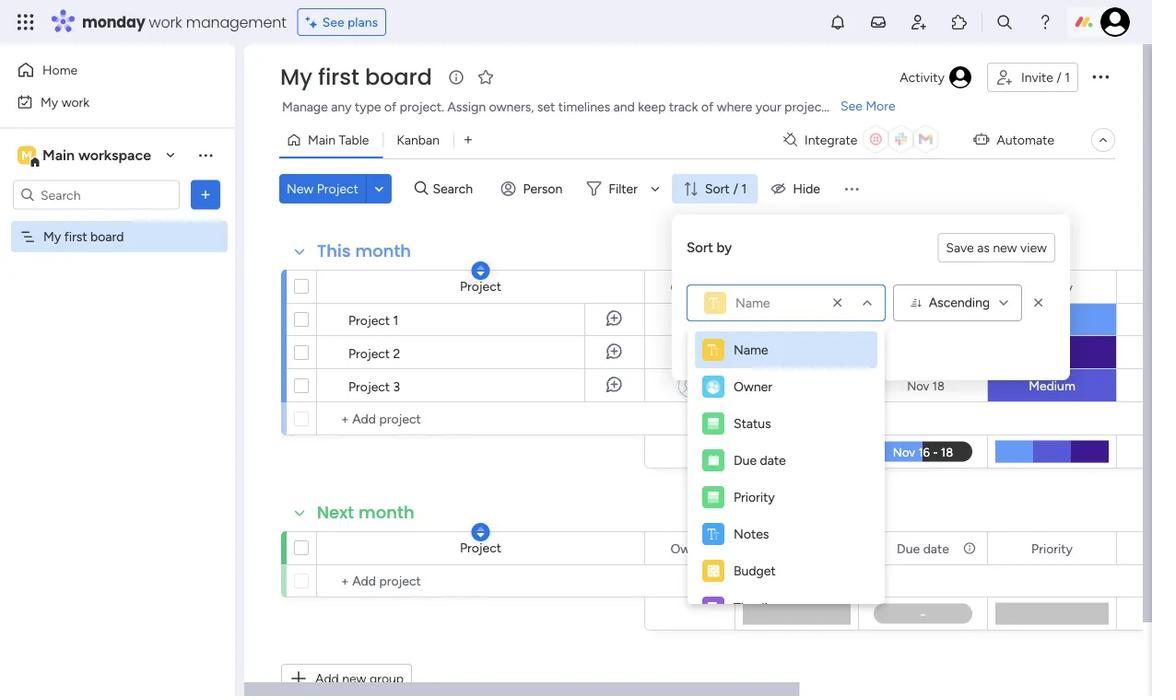 Task type: vqa. For each thing, say whether or not it's contained in the screenshot.
the bottommost Due
yes



Task type: describe. For each thing, give the bounding box(es) containing it.
due date for next month
[[897, 541, 949, 557]]

16
[[933, 313, 944, 328]]

work for monday
[[149, 12, 182, 32]]

activity button
[[892, 63, 980, 92]]

0 vertical spatial my first board
[[280, 62, 432, 93]]

save
[[946, 240, 974, 256]]

project left 3
[[348, 379, 390, 394]]

ascending
[[929, 295, 990, 311]]

main for main workspace
[[42, 147, 75, 164]]

add new group button
[[281, 665, 412, 694]]

save as new view
[[946, 240, 1047, 256]]

3
[[393, 379, 400, 394]]

notifications image
[[829, 13, 847, 31]]

new
[[287, 181, 314, 197]]

person button
[[494, 174, 574, 204]]

add to favorites image
[[476, 68, 495, 86]]

next
[[317, 501, 354, 525]]

invite
[[1021, 70, 1053, 85]]

invite / 1 button
[[987, 63, 1078, 92]]

group
[[370, 671, 404, 687]]

v2 sort ascending image
[[911, 297, 921, 310]]

Status field
[[774, 277, 821, 297]]

home
[[42, 62, 78, 78]]

manage any type of project. assign owners, set timelines and keep track of where your project stands.
[[282, 99, 870, 115]]

your
[[756, 99, 781, 115]]

1 vertical spatial priority
[[734, 490, 775, 506]]

monday work management
[[82, 12, 286, 32]]

project 1
[[348, 312, 399, 328]]

sort by
[[687, 239, 732, 256]]

invite / 1
[[1021, 70, 1070, 85]]

1 owner field from the top
[[666, 277, 714, 297]]

owner for 2nd owner field
[[671, 541, 709, 557]]

2 vertical spatial 1
[[393, 312, 399, 328]]

1 for invite / 1
[[1065, 70, 1070, 85]]

1 vertical spatial owner
[[734, 379, 772, 395]]

main workspace
[[42, 147, 151, 164]]

project up 'project 2'
[[348, 312, 390, 328]]

1 vertical spatial due
[[734, 453, 757, 469]]

kanban
[[397, 132, 440, 148]]

0 horizontal spatial status
[[734, 416, 771, 432]]

v2 overdue deadline image
[[865, 312, 880, 330]]

keep
[[638, 99, 666, 115]]

collapse board header image
[[1096, 133, 1111, 147]]

column information image
[[834, 280, 849, 294]]

new project
[[287, 181, 358, 197]]

nov 16
[[907, 313, 944, 328]]

see for see plans
[[322, 14, 344, 30]]

activity
[[900, 70, 945, 85]]

new for sort
[[732, 343, 756, 359]]

sort desc image
[[477, 526, 484, 539]]

see for see more
[[841, 98, 863, 114]]

first inside list box
[[64, 229, 87, 245]]

+ add new sort
[[694, 343, 782, 359]]

manage
[[282, 99, 328, 115]]

2 owner field from the top
[[666, 539, 714, 559]]

this
[[317, 240, 351, 263]]

track
[[669, 99, 698, 115]]

+ Add project text field
[[326, 571, 636, 593]]

main table
[[308, 132, 369, 148]]

my work button
[[11, 87, 198, 117]]

project inside button
[[317, 181, 358, 197]]

done
[[781, 345, 812, 361]]

hide button
[[763, 174, 831, 204]]

inbox image
[[869, 13, 888, 31]]

kanban button
[[383, 125, 453, 155]]

working on it
[[758, 313, 835, 329]]

next month
[[317, 501, 414, 525]]

0 vertical spatial board
[[365, 62, 432, 93]]

nov 18
[[907, 379, 945, 394]]

automate
[[997, 132, 1054, 148]]

+
[[694, 343, 702, 359]]

0 vertical spatial my
[[280, 62, 312, 93]]

workspace image
[[18, 145, 36, 165]]

main table button
[[279, 125, 383, 155]]

my inside list box
[[43, 229, 61, 245]]

Search field
[[428, 176, 483, 202]]

table
[[339, 132, 369, 148]]

it
[[827, 313, 835, 329]]

Search in workspace field
[[39, 184, 154, 206]]

1 vertical spatial date
[[760, 453, 786, 469]]

sort for sort / 1
[[705, 181, 730, 197]]

filter button
[[579, 174, 666, 204]]

2 column information image from the top
[[962, 541, 977, 556]]

workspace
[[78, 147, 151, 164]]

1 column information image from the top
[[962, 280, 977, 294]]

owners,
[[489, 99, 534, 115]]

this month
[[317, 240, 411, 263]]

due date field for this month
[[892, 277, 954, 297]]

see plans
[[322, 14, 378, 30]]

dapulse integrations image
[[783, 133, 797, 147]]

2
[[393, 346, 400, 361]]

notes
[[734, 527, 769, 542]]

save as new view button
[[938, 233, 1055, 263]]

1 of from the left
[[384, 99, 397, 115]]

priority field for next month
[[1027, 539, 1077, 559]]

project
[[785, 99, 826, 115]]

project 2
[[348, 346, 400, 361]]

options image
[[1089, 65, 1112, 87]]

status inside field
[[779, 279, 816, 295]]

add view image
[[464, 133, 472, 147]]

project down sort desc icon
[[460, 541, 501, 556]]

sort desc image
[[477, 265, 484, 277]]

main for main table
[[308, 132, 336, 148]]

add inside '+ add new sort' button
[[705, 343, 729, 359]]

as
[[977, 240, 990, 256]]

home button
[[11, 55, 198, 85]]

month for this month
[[355, 240, 411, 263]]

see more
[[841, 98, 896, 114]]

integrate
[[805, 132, 858, 148]]

where
[[717, 99, 752, 115]]

view
[[1020, 240, 1047, 256]]

any
[[331, 99, 352, 115]]

working
[[758, 313, 806, 329]]

date for this month
[[923, 279, 949, 295]]

due date for this month
[[897, 279, 949, 295]]



Task type: locate. For each thing, give the bounding box(es) containing it.
sort up by
[[705, 181, 730, 197]]

column information image
[[962, 280, 977, 294], [962, 541, 977, 556]]

0 horizontal spatial of
[[384, 99, 397, 115]]

project.
[[400, 99, 444, 115]]

2 priority field from the top
[[1027, 539, 1077, 559]]

/ for sort
[[733, 181, 738, 197]]

0 vertical spatial month
[[355, 240, 411, 263]]

first up any
[[318, 62, 359, 93]]

priority for next month
[[1031, 541, 1073, 557]]

my first board
[[280, 62, 432, 93], [43, 229, 124, 245]]

0 horizontal spatial see
[[322, 14, 344, 30]]

assign
[[447, 99, 486, 115]]

of right the type
[[384, 99, 397, 115]]

nov for nov 18
[[907, 379, 929, 394]]

0 vertical spatial column information image
[[962, 280, 977, 294]]

1 vertical spatial priority field
[[1027, 539, 1077, 559]]

workspace selection element
[[18, 144, 154, 168]]

My first board field
[[276, 62, 437, 93]]

1 horizontal spatial my first board
[[280, 62, 432, 93]]

invite members image
[[910, 13, 928, 31]]

status down '+ add new sort'
[[734, 416, 771, 432]]

2 horizontal spatial new
[[993, 240, 1017, 256]]

project down sort desc image
[[460, 279, 501, 294]]

/ left 'hide' popup button
[[733, 181, 738, 197]]

+ add new sort button
[[687, 336, 790, 366]]

my
[[280, 62, 312, 93], [41, 94, 58, 110], [43, 229, 61, 245]]

This month field
[[312, 240, 416, 264]]

month right 'next'
[[358, 501, 414, 525]]

0 vertical spatial work
[[149, 12, 182, 32]]

v2 done deadline image
[[865, 344, 880, 362]]

1 vertical spatial see
[[841, 98, 863, 114]]

add inside add new group button
[[315, 671, 339, 687]]

owner down sort by
[[671, 279, 709, 295]]

set
[[537, 99, 555, 115]]

0 vertical spatial 1
[[1065, 70, 1070, 85]]

nov for nov 16
[[907, 313, 930, 328]]

stuck
[[780, 378, 813, 394]]

nov down v2 sort ascending image
[[907, 313, 930, 328]]

0 horizontal spatial main
[[42, 147, 75, 164]]

1 horizontal spatial 1
[[742, 181, 747, 197]]

see left more
[[841, 98, 863, 114]]

1 priority field from the top
[[1027, 277, 1077, 297]]

0 horizontal spatial add
[[315, 671, 339, 687]]

main right workspace image
[[42, 147, 75, 164]]

name down working
[[734, 342, 768, 358]]

autopilot image
[[974, 127, 989, 151]]

m
[[21, 147, 32, 163]]

work inside button
[[61, 94, 90, 110]]

on
[[809, 313, 824, 329]]

john smith image
[[1100, 7, 1130, 37]]

0 vertical spatial sort
[[705, 181, 730, 197]]

new left "group"
[[342, 671, 366, 687]]

1 horizontal spatial new
[[732, 343, 756, 359]]

workspace options image
[[196, 146, 215, 164]]

0 horizontal spatial 1
[[393, 312, 399, 328]]

board up project.
[[365, 62, 432, 93]]

status
[[779, 279, 816, 295], [734, 416, 771, 432]]

show board description image
[[445, 68, 467, 87]]

see left 'plans'
[[322, 14, 344, 30]]

1 up 2
[[393, 312, 399, 328]]

month inside field
[[358, 501, 414, 525]]

new
[[993, 240, 1017, 256], [732, 343, 756, 359], [342, 671, 366, 687]]

1 vertical spatial 1
[[742, 181, 747, 197]]

18
[[932, 379, 945, 394]]

main left table
[[308, 132, 336, 148]]

project right new
[[317, 181, 358, 197]]

Due date field
[[892, 277, 954, 297], [892, 539, 954, 559]]

my inside button
[[41, 94, 58, 110]]

owner down '+ add new sort'
[[734, 379, 772, 395]]

plans
[[348, 14, 378, 30]]

board
[[365, 62, 432, 93], [90, 229, 124, 245]]

0 horizontal spatial my first board
[[43, 229, 124, 245]]

sort
[[760, 343, 782, 359]]

1 vertical spatial /
[[733, 181, 738, 197]]

v2 search image
[[415, 179, 428, 199]]

1 nov from the top
[[907, 313, 930, 328]]

angle down image
[[375, 182, 384, 196]]

name up working
[[736, 295, 770, 311]]

2 vertical spatial new
[[342, 671, 366, 687]]

0 horizontal spatial /
[[733, 181, 738, 197]]

1 horizontal spatial work
[[149, 12, 182, 32]]

my first board down search in workspace field
[[43, 229, 124, 245]]

owner left 'notes'
[[671, 541, 709, 557]]

work
[[149, 12, 182, 32], [61, 94, 90, 110]]

1 vertical spatial my first board
[[43, 229, 124, 245]]

nov
[[907, 313, 930, 328], [907, 379, 929, 394]]

sort left by
[[687, 239, 713, 256]]

owner field left 'notes'
[[666, 539, 714, 559]]

0 vertical spatial /
[[1057, 70, 1062, 85]]

management
[[186, 12, 286, 32]]

of right track
[[701, 99, 714, 115]]

main inside workspace selection 'element'
[[42, 147, 75, 164]]

0 horizontal spatial work
[[61, 94, 90, 110]]

month inside 'field'
[[355, 240, 411, 263]]

help image
[[1036, 13, 1054, 31]]

1 left 'hide' popup button
[[742, 181, 747, 197]]

work down home in the left of the page
[[61, 94, 90, 110]]

0 vertical spatial new
[[993, 240, 1017, 256]]

person
[[523, 181, 563, 197]]

work for my
[[61, 94, 90, 110]]

/ for invite
[[1057, 70, 1062, 85]]

first down search in workspace field
[[64, 229, 87, 245]]

select product image
[[17, 13, 35, 31]]

hide
[[793, 181, 820, 197]]

0 vertical spatial status
[[779, 279, 816, 295]]

1 vertical spatial new
[[732, 343, 756, 359]]

timeline
[[734, 600, 782, 616]]

option
[[0, 220, 235, 224]]

stands.
[[830, 99, 870, 115]]

due
[[897, 279, 920, 295], [734, 453, 757, 469], [897, 541, 920, 557]]

/ right invite
[[1057, 70, 1062, 85]]

1 vertical spatial name
[[734, 342, 768, 358]]

board inside list box
[[90, 229, 124, 245]]

owner
[[671, 279, 709, 295], [734, 379, 772, 395], [671, 541, 709, 557]]

nov left 18
[[907, 379, 929, 394]]

1 vertical spatial my
[[41, 94, 58, 110]]

Next month field
[[312, 501, 419, 525]]

by
[[717, 239, 732, 256]]

1 vertical spatial add
[[315, 671, 339, 687]]

month
[[355, 240, 411, 263], [358, 501, 414, 525]]

2 vertical spatial my
[[43, 229, 61, 245]]

new project button
[[279, 174, 366, 204]]

month for next month
[[358, 501, 414, 525]]

1 vertical spatial status
[[734, 416, 771, 432]]

main
[[308, 132, 336, 148], [42, 147, 75, 164]]

more
[[866, 98, 896, 114]]

filter
[[609, 181, 638, 197]]

my first board up the type
[[280, 62, 432, 93]]

1 horizontal spatial see
[[841, 98, 863, 114]]

type
[[355, 99, 381, 115]]

owner field down sort by
[[666, 277, 714, 297]]

1 horizontal spatial first
[[318, 62, 359, 93]]

2 vertical spatial date
[[923, 541, 949, 557]]

0 vertical spatial due date
[[897, 279, 949, 295]]

1 vertical spatial due date
[[734, 453, 786, 469]]

priority
[[1031, 279, 1073, 295], [734, 490, 775, 506], [1031, 541, 1073, 557]]

medium
[[1029, 378, 1075, 394]]

my first board list box
[[0, 218, 235, 501]]

0 horizontal spatial new
[[342, 671, 366, 687]]

0 vertical spatial priority
[[1031, 279, 1073, 295]]

0 horizontal spatial first
[[64, 229, 87, 245]]

1 inside button
[[1065, 70, 1070, 85]]

2 vertical spatial due date
[[897, 541, 949, 557]]

2 due date field from the top
[[892, 539, 954, 559]]

options image
[[196, 186, 215, 204]]

first
[[318, 62, 359, 93], [64, 229, 87, 245]]

due date
[[897, 279, 949, 295], [734, 453, 786, 469], [897, 541, 949, 557]]

monday
[[82, 12, 145, 32]]

and
[[614, 99, 635, 115]]

0 vertical spatial add
[[705, 343, 729, 359]]

status up working on it
[[779, 279, 816, 295]]

my up manage
[[280, 62, 312, 93]]

search everything image
[[995, 13, 1014, 31]]

month right the this
[[355, 240, 411, 263]]

see
[[322, 14, 344, 30], [841, 98, 863, 114]]

sort / 1
[[705, 181, 747, 197]]

0 vertical spatial name
[[736, 295, 770, 311]]

1
[[1065, 70, 1070, 85], [742, 181, 747, 197], [393, 312, 399, 328]]

1 vertical spatial work
[[61, 94, 90, 110]]

0 vertical spatial priority field
[[1027, 277, 1077, 297]]

board down search in workspace field
[[90, 229, 124, 245]]

date for next month
[[923, 541, 949, 557]]

Priority field
[[1027, 277, 1077, 297], [1027, 539, 1077, 559]]

main inside main table button
[[308, 132, 336, 148]]

due date field for next month
[[892, 539, 954, 559]]

2 nov from the top
[[907, 379, 929, 394]]

1 horizontal spatial main
[[308, 132, 336, 148]]

priority field for this month
[[1027, 277, 1077, 297]]

my down home in the left of the page
[[41, 94, 58, 110]]

1 for sort / 1
[[742, 181, 747, 197]]

add left "group"
[[315, 671, 339, 687]]

new right as
[[993, 240, 1017, 256]]

0 vertical spatial first
[[318, 62, 359, 93]]

project 3
[[348, 379, 400, 394]]

sort for sort by
[[687, 239, 713, 256]]

/ inside button
[[1057, 70, 1062, 85]]

1 vertical spatial sort
[[687, 239, 713, 256]]

0 vertical spatial owner field
[[666, 277, 714, 297]]

add new group
[[315, 671, 404, 687]]

1 vertical spatial column information image
[[962, 541, 977, 556]]

1 horizontal spatial board
[[365, 62, 432, 93]]

1 right invite
[[1065, 70, 1070, 85]]

1 vertical spatial due date field
[[892, 539, 954, 559]]

new inside button
[[993, 240, 1017, 256]]

1 horizontal spatial status
[[779, 279, 816, 295]]

1 horizontal spatial add
[[705, 343, 729, 359]]

project left 2
[[348, 346, 390, 361]]

menu image
[[842, 180, 861, 198]]

new for view
[[993, 240, 1017, 256]]

2 vertical spatial due
[[897, 541, 920, 557]]

1 vertical spatial month
[[358, 501, 414, 525]]

2 vertical spatial priority
[[1031, 541, 1073, 557]]

0 vertical spatial date
[[923, 279, 949, 295]]

new left sort
[[732, 343, 756, 359]]

1 vertical spatial nov
[[907, 379, 929, 394]]

2 horizontal spatial 1
[[1065, 70, 1070, 85]]

arrow down image
[[644, 178, 666, 200]]

name
[[736, 295, 770, 311], [734, 342, 768, 358]]

0 vertical spatial due date field
[[892, 277, 954, 297]]

see inside button
[[322, 14, 344, 30]]

0 horizontal spatial board
[[90, 229, 124, 245]]

remove sort image
[[1030, 294, 1048, 312]]

my work
[[41, 94, 90, 110]]

2 of from the left
[[701, 99, 714, 115]]

1 vertical spatial board
[[90, 229, 124, 245]]

1 due date field from the top
[[892, 277, 954, 297]]

due for this month
[[897, 279, 920, 295]]

owner for 2nd owner field from the bottom of the page
[[671, 279, 709, 295]]

timelines
[[558, 99, 610, 115]]

0 vertical spatial owner
[[671, 279, 709, 295]]

add right +
[[705, 343, 729, 359]]

1 vertical spatial first
[[64, 229, 87, 245]]

0 vertical spatial due
[[897, 279, 920, 295]]

work right monday
[[149, 12, 182, 32]]

budget
[[734, 564, 776, 579]]

1 horizontal spatial of
[[701, 99, 714, 115]]

0 vertical spatial nov
[[907, 313, 930, 328]]

see plans button
[[297, 8, 386, 36]]

priority for this month
[[1031, 279, 1073, 295]]

of
[[384, 99, 397, 115], [701, 99, 714, 115]]

Owner field
[[666, 277, 714, 297], [666, 539, 714, 559]]

+ Add project text field
[[326, 408, 636, 430]]

my first board inside list box
[[43, 229, 124, 245]]

1 vertical spatial owner field
[[666, 539, 714, 559]]

project
[[317, 181, 358, 197], [460, 279, 501, 294], [348, 312, 390, 328], [348, 346, 390, 361], [348, 379, 390, 394], [460, 541, 501, 556]]

1 horizontal spatial /
[[1057, 70, 1062, 85]]

apps image
[[950, 13, 969, 31]]

0 vertical spatial see
[[322, 14, 344, 30]]

see more link
[[839, 97, 897, 115]]

2 vertical spatial owner
[[671, 541, 709, 557]]

due for next month
[[897, 541, 920, 557]]

my down search in workspace field
[[43, 229, 61, 245]]



